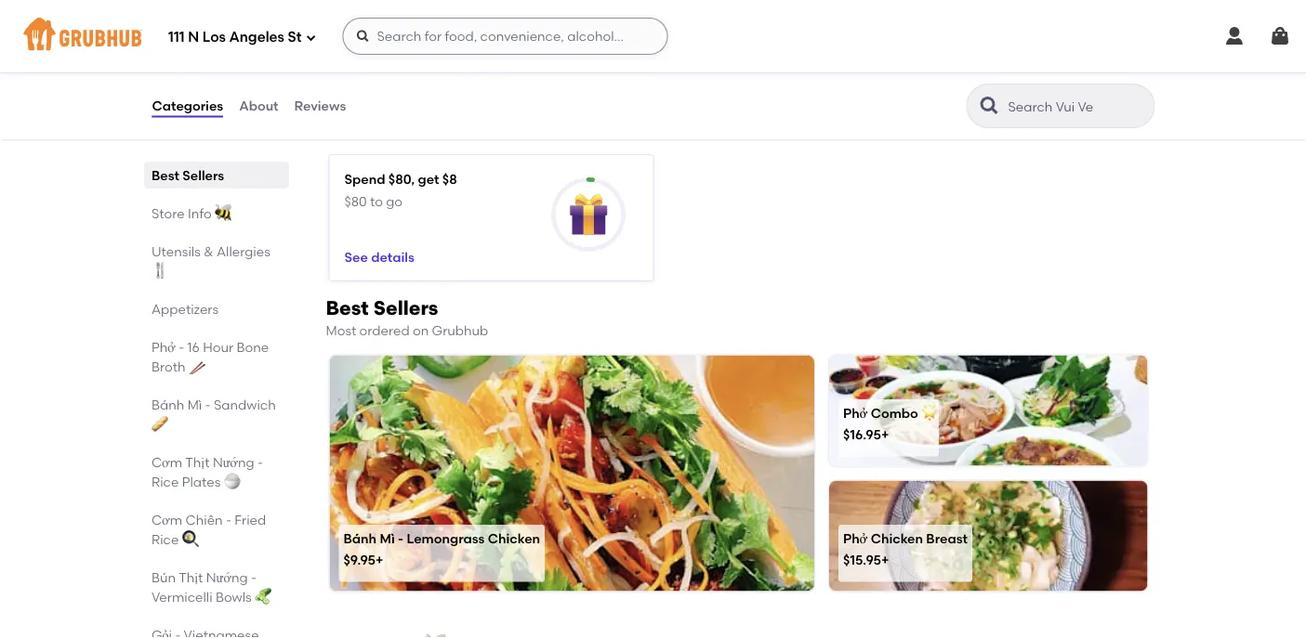 Task type: locate. For each thing, give the bounding box(es) containing it.
plates
[[181, 474, 220, 490]]

phở up $16.95 in the right of the page
[[843, 405, 868, 421]]

best for best sellers
[[151, 167, 179, 183]]

phở up broth
[[151, 339, 175, 355]]

0 vertical spatial sellers
[[182, 167, 224, 183]]

1 vertical spatial rice
[[151, 532, 178, 548]]

+ inside the phở combo 🌟 $16.95 +
[[881, 427, 889, 443]]

categories button
[[151, 73, 224, 139]]

- left sandwich at the left bottom of page
[[205, 397, 210, 413]]

0 vertical spatial bánh
[[151, 397, 184, 413]]

tab
[[151, 626, 281, 639]]

phở combo 🌟 $16.95 +
[[843, 405, 935, 443]]

nướng inside bún thịt nướng - vermicelli bowls 🥒
[[206, 570, 247, 586]]

n
[[188, 29, 199, 46]]

1 vertical spatial bánh
[[344, 531, 377, 547]]

1 horizontal spatial mì
[[380, 531, 395, 547]]

phở inside phở - 16 hour bone broth 🥢
[[151, 339, 175, 355]]

rice left plates
[[151, 474, 178, 490]]

1 horizontal spatial sellers
[[374, 297, 438, 320]]

phở chicken breast $15.95 +
[[843, 531, 968, 568]]

chicken right lemongrass
[[488, 531, 540, 547]]

chiên
[[185, 512, 222, 528]]

1 cơm from the top
[[151, 455, 182, 470]]

chicken inside phở chicken breast $15.95 +
[[871, 531, 923, 547]]

reward icon image
[[568, 194, 609, 235]]

best up store
[[151, 167, 179, 183]]

rice left 🍳
[[151, 532, 178, 548]]

111
[[168, 29, 185, 46]]

thịt up vermicelli
[[178, 570, 203, 586]]

2 cơm from the top
[[151, 512, 182, 528]]

order
[[337, 14, 372, 30]]

svg image
[[1224, 25, 1246, 47], [1269, 25, 1291, 47], [356, 29, 371, 44], [305, 32, 317, 43]]

sellers for best sellers most ordered on grubhub
[[374, 297, 438, 320]]

see details button
[[344, 241, 415, 274]]

most
[[326, 323, 356, 339]]

nướng up bowls
[[206, 570, 247, 586]]

1 rice from the top
[[151, 474, 178, 490]]

0 horizontal spatial sellers
[[182, 167, 224, 183]]

bowls
[[215, 589, 251, 605]]

mì left lemongrass
[[380, 531, 395, 547]]

best inside best sellers most ordered on grubhub
[[326, 297, 369, 320]]

cơm inside 'cơm thịt nướng - rice plates 🍚'
[[151, 455, 182, 470]]

cơm
[[151, 455, 182, 470], [151, 512, 182, 528]]

phở for phở chicken breast $15.95 +
[[843, 531, 868, 547]]

+
[[881, 427, 889, 443], [376, 553, 383, 568], [881, 553, 889, 568]]

phở inside the phở combo 🌟 $16.95 +
[[843, 405, 868, 421]]

vermicelli
[[151, 589, 212, 605]]

see details
[[344, 249, 415, 265]]

cơm thịt nướng - rice plates 🍚 tab
[[151, 453, 281, 492]]

sellers up the on
[[374, 297, 438, 320]]

0 horizontal spatial bánh
[[151, 397, 184, 413]]

phở
[[151, 339, 175, 355], [843, 405, 868, 421], [843, 531, 868, 547]]

- inside 'cơm thịt nướng - rice plates 🍚'
[[257, 455, 263, 470]]

mì down 🥢
[[187, 397, 202, 413]]

1 horizontal spatial chicken
[[871, 531, 923, 547]]

0 vertical spatial mì
[[187, 397, 202, 413]]

$80
[[344, 194, 367, 209]]

sellers for best sellers
[[182, 167, 224, 183]]

- left 16
[[178, 339, 184, 355]]

store
[[151, 205, 184, 221]]

reviews
[[294, 98, 346, 114]]

thịt inside bún thịt nướng - vermicelli bowls 🥒
[[178, 570, 203, 586]]

0 vertical spatial best
[[151, 167, 179, 183]]

phở for phở combo 🌟 $16.95 +
[[843, 405, 868, 421]]

los
[[202, 29, 226, 46]]

utensils & allergies 🍴 tab
[[151, 242, 281, 281]]

1 vertical spatial mì
[[380, 531, 395, 547]]

bánh
[[151, 397, 184, 413], [344, 531, 377, 547]]

0 horizontal spatial chicken
[[488, 531, 540, 547]]

+ inside phở chicken breast $15.95 +
[[881, 553, 889, 568]]

allergies
[[216, 244, 270, 259]]

bánh up 🥖
[[151, 397, 184, 413]]

0 vertical spatial nướng
[[212, 455, 254, 470]]

rice inside the "cơm chiên - fried rice 🍳"
[[151, 532, 178, 548]]

0 vertical spatial phở
[[151, 339, 175, 355]]

grubhub
[[432, 323, 488, 339]]

2 chicken from the left
[[871, 531, 923, 547]]

rice inside 'cơm thịt nướng - rice plates 🍚'
[[151, 474, 178, 490]]

preorder
[[173, 14, 229, 30]]

0 vertical spatial cơm
[[151, 455, 182, 470]]

1 horizontal spatial bánh
[[344, 531, 377, 547]]

bún
[[151, 570, 175, 586]]

1 horizontal spatial best
[[326, 297, 369, 320]]

spend $80, get $8 $80 to go
[[344, 171, 457, 209]]

bánh for bánh mì - lemongrass chicken $9.95 +
[[344, 531, 377, 547]]

utensils
[[151, 244, 200, 259]]

2 vertical spatial phở
[[843, 531, 868, 547]]

best sellers tab
[[151, 166, 281, 185]]

store info 🐝 tab
[[151, 204, 281, 223]]

bún thịt nướng - vermicelli bowls 🥒 tab
[[151, 568, 281, 607]]

thịt inside 'cơm thịt nướng - rice plates 🍚'
[[185, 455, 209, 470]]

0 vertical spatial thịt
[[185, 455, 209, 470]]

main navigation navigation
[[0, 0, 1306, 73]]

bánh inside bánh mì - sandwich 🥖
[[151, 397, 184, 413]]

best inside tab
[[151, 167, 179, 183]]

1 vertical spatial thịt
[[178, 570, 203, 586]]

thịt
[[185, 455, 209, 470], [178, 570, 203, 586]]

phở inside phở chicken breast $15.95 +
[[843, 531, 868, 547]]

bánh inside 'bánh mì - lemongrass chicken $9.95 +'
[[344, 531, 377, 547]]

🥒
[[254, 589, 267, 605]]

1 vertical spatial best
[[326, 297, 369, 320]]

mì for sandwich
[[187, 397, 202, 413]]

- up "🥒"
[[251, 570, 256, 586]]

sellers inside tab
[[182, 167, 224, 183]]

bánh for bánh mì - sandwich 🥖
[[151, 397, 184, 413]]

Search for food, convenience, alcohol... search field
[[343, 18, 668, 55]]

1 vertical spatial nướng
[[206, 570, 247, 586]]

fried
[[234, 512, 266, 528]]

- inside bún thịt nướng - vermicelli bowls 🥒
[[251, 570, 256, 586]]

best up most
[[326, 297, 369, 320]]

nướng for bowls
[[206, 570, 247, 586]]

nướng inside 'cơm thịt nướng - rice plates 🍚'
[[212, 455, 254, 470]]

svg image
[[151, 13, 170, 32]]

sellers up info
[[182, 167, 224, 183]]

nướng up 🍚
[[212, 455, 254, 470]]

- left 'fried'
[[225, 512, 231, 528]]

cơm chiên - fried rice 🍳
[[151, 512, 266, 548]]

sellers
[[182, 167, 224, 183], [374, 297, 438, 320]]

+ for $16.95
[[881, 427, 889, 443]]

appetizers
[[151, 301, 218, 317]]

1 vertical spatial sellers
[[374, 297, 438, 320]]

bún thịt nướng - vermicelli bowls 🥒
[[151, 570, 267, 605]]

cơm inside the "cơm chiên - fried rice 🍳"
[[151, 512, 182, 528]]

$9.95
[[344, 553, 376, 568]]

chicken
[[488, 531, 540, 547], [871, 531, 923, 547]]

chicken up $15.95
[[871, 531, 923, 547]]

thịt up plates
[[185, 455, 209, 470]]

mì inside bánh mì - sandwich 🥖
[[187, 397, 202, 413]]

chicken inside 'bánh mì - lemongrass chicken $9.95 +'
[[488, 531, 540, 547]]

🍚
[[223, 474, 236, 490]]

nướng
[[212, 455, 254, 470], [206, 570, 247, 586]]

phở - 16 hour bone broth 🥢
[[151, 339, 268, 375]]

best
[[151, 167, 179, 183], [326, 297, 369, 320]]

cơm down 🥖
[[151, 455, 182, 470]]

phở - 16 hour bone broth 🥢 tab
[[151, 338, 281, 377]]

cơm for cơm thịt nướng - rice plates 🍚
[[151, 455, 182, 470]]

0 horizontal spatial mì
[[187, 397, 202, 413]]

2 rice from the top
[[151, 532, 178, 548]]

phở up $15.95
[[843, 531, 868, 547]]

mì inside 'bánh mì - lemongrass chicken $9.95 +'
[[380, 531, 395, 547]]

sellers inside best sellers most ordered on grubhub
[[374, 297, 438, 320]]

rice
[[151, 474, 178, 490], [151, 532, 178, 548]]

🥢
[[188, 359, 201, 375]]

1 vertical spatial phở
[[843, 405, 868, 421]]

0 vertical spatial rice
[[151, 474, 178, 490]]

cơm up 🍳
[[151, 512, 182, 528]]

bánh mì - lemongrass chicken $9.95 +
[[344, 531, 540, 568]]

store info 🐝
[[151, 205, 227, 221]]

see
[[344, 249, 368, 265]]

-
[[178, 339, 184, 355], [205, 397, 210, 413], [257, 455, 263, 470], [225, 512, 231, 528], [398, 531, 404, 547], [251, 570, 256, 586]]

- left lemongrass
[[398, 531, 404, 547]]

mì
[[187, 397, 202, 413], [380, 531, 395, 547]]

lemongrass
[[407, 531, 485, 547]]

hour
[[202, 339, 233, 355]]

1 vertical spatial cơm
[[151, 512, 182, 528]]

get
[[418, 171, 439, 187]]

1 chicken from the left
[[488, 531, 540, 547]]

$15.95
[[843, 553, 881, 568]]

bánh up $9.95
[[344, 531, 377, 547]]

0 horizontal spatial best
[[151, 167, 179, 183]]

- up 'fried'
[[257, 455, 263, 470]]



Task type: describe. For each thing, give the bounding box(es) containing it.
best sellers most ordered on grubhub
[[326, 297, 488, 339]]

about
[[239, 98, 279, 114]]

Search Vui Ve search field
[[1007, 98, 1149, 115]]

rice for cơm chiên - fried rice 🍳
[[151, 532, 178, 548]]

rice for cơm thịt nướng - rice plates 🍚
[[151, 474, 178, 490]]

info
[[187, 205, 211, 221]]

combo
[[871, 405, 918, 421]]

- inside 'bánh mì - lemongrass chicken $9.95 +'
[[398, 531, 404, 547]]

🐝
[[214, 205, 227, 221]]

&
[[203, 244, 213, 259]]

reviews button
[[293, 73, 347, 139]]

about button
[[238, 73, 279, 139]]

go
[[386, 194, 403, 209]]

phở for phở - 16 hour bone broth 🥢
[[151, 339, 175, 355]]

best for best sellers most ordered on grubhub
[[326, 297, 369, 320]]

st
[[288, 29, 302, 46]]

cơm thịt nướng - rice plates 🍚
[[151, 455, 263, 490]]

start group order
[[263, 14, 372, 30]]

+ inside 'bánh mì - lemongrass chicken $9.95 +'
[[376, 553, 383, 568]]

best sellers
[[151, 167, 224, 183]]

angeles
[[229, 29, 284, 46]]

thịt for cơm
[[185, 455, 209, 470]]

🌟
[[922, 405, 935, 421]]

details
[[371, 249, 415, 265]]

- inside bánh mì - sandwich 🥖
[[205, 397, 210, 413]]

categories
[[152, 98, 223, 114]]

$80,
[[388, 171, 415, 187]]

16
[[187, 339, 199, 355]]

bánh mì - sandwich 🥖
[[151, 397, 275, 432]]

cơm for cơm chiên - fried rice 🍳
[[151, 512, 182, 528]]

bánh mì - sandwich 🥖 tab
[[151, 395, 281, 434]]

breast
[[926, 531, 968, 547]]

🍳
[[181, 532, 194, 548]]

spend
[[344, 171, 385, 187]]

ordered
[[359, 323, 410, 339]]

- inside the "cơm chiên - fried rice 🍳"
[[225, 512, 231, 528]]

thịt for bún
[[178, 570, 203, 586]]

nướng for plates
[[212, 455, 254, 470]]

utensils & allergies 🍴
[[151, 244, 270, 279]]

🥖
[[151, 417, 164, 432]]

broth
[[151, 359, 185, 375]]

- inside phở - 16 hour bone broth 🥢
[[178, 339, 184, 355]]

cơm chiên - fried rice 🍳 tab
[[151, 510, 281, 550]]

start
[[263, 14, 294, 30]]

search icon image
[[979, 95, 1001, 117]]

mì for lemongrass
[[380, 531, 395, 547]]

to
[[370, 194, 383, 209]]

111 n los angeles st
[[168, 29, 302, 46]]

bone
[[236, 339, 268, 355]]

$8
[[442, 171, 457, 187]]

sandwich
[[213, 397, 275, 413]]

start group order button
[[240, 6, 372, 39]]

🍴
[[151, 263, 164, 279]]

group
[[297, 14, 334, 30]]

+ for $15.95
[[881, 553, 889, 568]]

on
[[413, 323, 429, 339]]

appetizers tab
[[151, 299, 281, 319]]

preorder button
[[151, 6, 229, 39]]

$16.95
[[843, 427, 881, 443]]



Task type: vqa. For each thing, say whether or not it's contained in the screenshot.
the rightmost Best
yes



